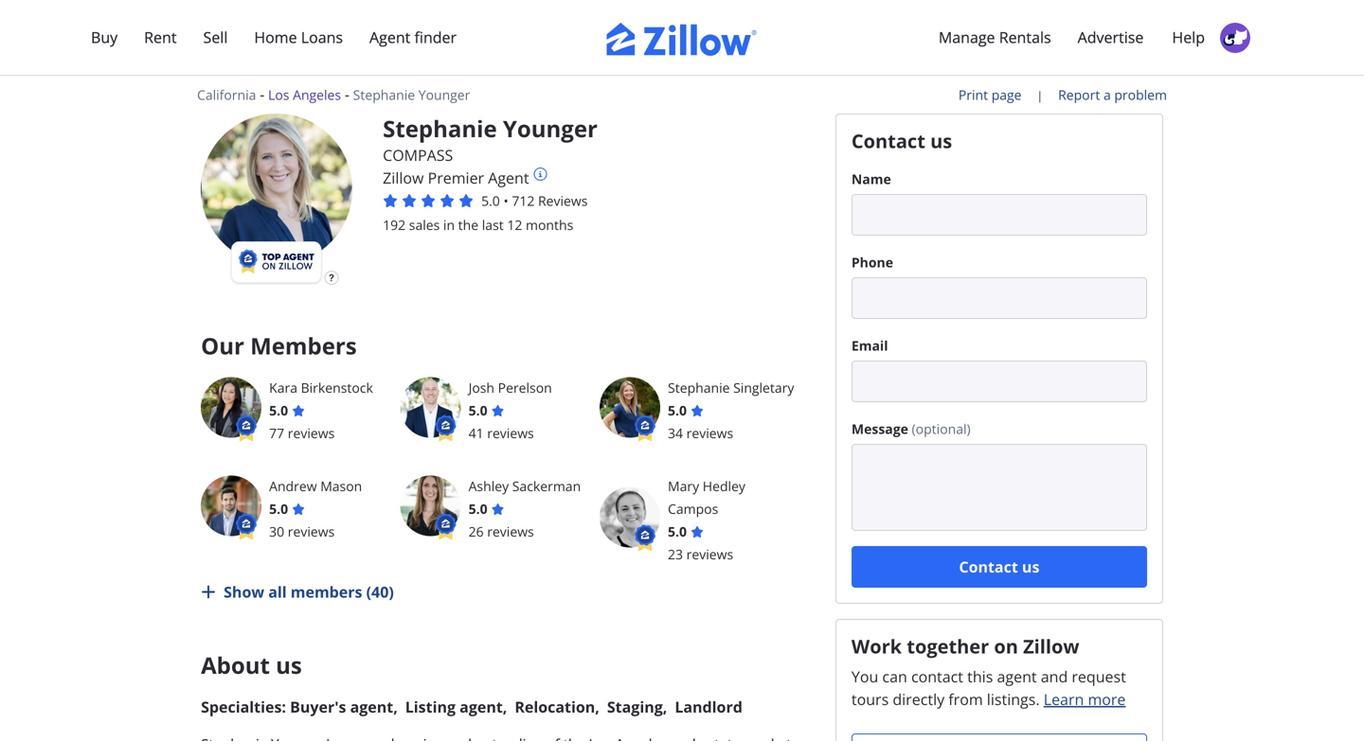 Task type: locate. For each thing, give the bounding box(es) containing it.
0 horizontal spatial top agent image
[[231, 413, 262, 444]]

top agent image for 30
[[231, 512, 262, 542]]

1 horizontal spatial contact
[[959, 557, 1018, 577]]

listings.
[[987, 690, 1040, 710]]

1 horizontal spatial us
[[930, 128, 952, 154]]

0 horizontal spatial agent
[[369, 27, 411, 47]]

reviews right 26
[[487, 523, 534, 541]]

30 reviews link
[[269, 521, 335, 543]]

1 horizontal spatial contact us
[[959, 557, 1040, 577]]

0 vertical spatial zillow
[[383, 168, 424, 188]]

stephanie
[[353, 86, 415, 104], [383, 113, 497, 144], [668, 379, 730, 397]]

Phone text field
[[851, 278, 1147, 319]]

buy
[[91, 27, 118, 47]]

manage rentals link
[[925, 16, 1064, 60]]

perelson
[[498, 379, 552, 397]]

top agent image left 34
[[630, 413, 660, 444]]

hedley
[[703, 477, 745, 495]]

rentals
[[999, 27, 1051, 47]]

california
[[197, 86, 256, 104]]

home
[[254, 27, 297, 47]]

top agent image
[[431, 413, 461, 444], [630, 413, 660, 444], [231, 512, 262, 542], [431, 512, 461, 542]]

1 vertical spatial top agent image
[[630, 523, 660, 554]]

agent right listing at the left bottom of the page
[[460, 697, 503, 718]]

report a problem
[[1058, 86, 1167, 104]]

staging
[[607, 697, 663, 718]]

2 horizontal spatial agent
[[997, 667, 1037, 687]]

0 horizontal spatial us
[[276, 650, 302, 681]]

report a problem button
[[1058, 83, 1167, 106]]

1 horizontal spatial top agent image
[[630, 523, 660, 554]]

agent up •
[[488, 168, 529, 188]]

reviews for 26 reviews
[[487, 523, 534, 541]]

top agent image left the 77
[[231, 413, 262, 444]]

can
[[882, 667, 907, 687]]

0 vertical spatial top agent image
[[231, 413, 262, 444]]

reviews
[[288, 424, 335, 442], [487, 424, 534, 442], [686, 424, 733, 442], [288, 523, 335, 541], [487, 523, 534, 541], [686, 546, 733, 564]]

0 vertical spatial contact us
[[851, 128, 952, 154]]

our members
[[201, 331, 357, 361]]

stephanie inside "link"
[[668, 379, 730, 397]]

contact us up "name"
[[851, 128, 952, 154]]

top agent image left 23
[[630, 523, 660, 554]]

stephanie up compass
[[383, 113, 497, 144]]

learn more link
[[1044, 690, 1126, 710]]

reviews right 41
[[487, 424, 534, 442]]

0 horizontal spatial contact us
[[851, 128, 952, 154]]

0 horizontal spatial younger
[[418, 86, 470, 104]]

2 horizontal spatial us
[[1022, 557, 1040, 577]]

mary
[[668, 477, 699, 495]]

5.0 for josh perelson
[[468, 402, 487, 420]]

loans
[[301, 27, 343, 47]]

younger down finder
[[418, 86, 470, 104]]

5.0 up the 77
[[269, 402, 288, 420]]

younger up reviews
[[503, 113, 598, 144]]

agent right buyer's
[[350, 697, 393, 718]]

angeles
[[293, 86, 341, 104]]

your profile default icon image
[[1220, 23, 1250, 53]]

stephanie younger
[[353, 86, 470, 104]]

5.0 up 30
[[269, 500, 288, 518]]

1 vertical spatial contact us
[[959, 557, 1040, 577]]

contact up "name"
[[851, 128, 925, 154]]

younger for stephanie younger compass
[[503, 113, 598, 144]]

contact us down message text field
[[959, 557, 1040, 577]]

Email text field
[[851, 361, 1147, 403]]

1 horizontal spatial zillow
[[1023, 634, 1079, 660]]

finder
[[414, 27, 457, 47]]

stephanie singletary link
[[668, 377, 794, 399]]

23 reviews
[[668, 546, 733, 564]]

reviews
[[538, 192, 588, 210]]

agent left finder
[[369, 27, 411, 47]]

listing agent
[[405, 697, 503, 718]]

page
[[992, 86, 1022, 104]]

26 reviews
[[468, 523, 534, 541]]

rent
[[144, 27, 177, 47]]

Name text field
[[851, 194, 1147, 236]]

2 vertical spatial stephanie
[[668, 379, 730, 397]]

top agent image left 41
[[431, 413, 461, 444]]

5.0 left •
[[481, 192, 500, 210]]

top agent image left 30
[[231, 512, 262, 542]]

5.0 up 34
[[668, 402, 687, 420]]

print page
[[958, 86, 1022, 104]]

5.0
[[481, 192, 500, 210], [269, 402, 288, 420], [468, 402, 487, 420], [668, 402, 687, 420], [269, 500, 288, 518], [468, 500, 487, 518], [668, 523, 687, 541]]

1 vertical spatial us
[[1022, 557, 1040, 577]]

•
[[503, 192, 508, 210]]

chevron right image
[[332, 190, 355, 213]]

zillow up and
[[1023, 634, 1079, 660]]

1 vertical spatial younger
[[503, 113, 598, 144]]

1 horizontal spatial agent
[[488, 168, 529, 188]]

5.0 up 23
[[668, 523, 687, 541]]

compass
[[383, 145, 453, 165]]

help link
[[1159, 16, 1218, 60]]

reviews inside "link"
[[288, 424, 335, 442]]

zillow down compass
[[383, 168, 424, 188]]

top agent image left 26
[[431, 512, 461, 542]]

zillow premier agent
[[383, 168, 529, 188]]

5 out of 5 stars image
[[383, 193, 474, 208]]

0 vertical spatial younger
[[418, 86, 470, 104]]

top agent image for 41
[[431, 413, 461, 444]]

0 horizontal spatial contact
[[851, 128, 925, 154]]

stephanie for stephanie younger
[[353, 86, 415, 104]]

about us
[[201, 650, 302, 681]]

5.0 for andrew mason
[[269, 500, 288, 518]]

all
[[268, 582, 287, 602]]

manage
[[939, 27, 995, 47]]

0 horizontal spatial zillow
[[383, 168, 424, 188]]

reviews right 34
[[686, 424, 733, 442]]

work together on zillow
[[851, 634, 1079, 660]]

reviews right 30
[[288, 523, 335, 541]]

mary hedley campos
[[668, 477, 745, 518]]

a
[[1104, 86, 1111, 104]]

stephanie down agent finder link
[[353, 86, 415, 104]]

reviews right the 77
[[288, 424, 335, 442]]

members
[[291, 582, 362, 602]]

stephanie younger compass
[[383, 113, 598, 165]]

contact down message text field
[[959, 557, 1018, 577]]

contact
[[851, 128, 925, 154], [959, 557, 1018, 577]]

top agent image
[[231, 413, 262, 444], [630, 523, 660, 554]]

josh perelson
[[468, 379, 552, 397]]

sell link
[[190, 16, 241, 60]]

in
[[443, 216, 455, 234]]

contact us inside button
[[959, 557, 1040, 577]]

712
[[512, 192, 535, 210]]

contact us
[[851, 128, 952, 154], [959, 557, 1040, 577]]

and
[[1041, 667, 1068, 687]]

reviews for 41 reviews
[[487, 424, 534, 442]]

0 vertical spatial us
[[930, 128, 952, 154]]

specialties
[[201, 697, 282, 718]]

34
[[668, 424, 683, 442]]

andrew mason
[[269, 477, 362, 495]]

0 vertical spatial agent
[[369, 27, 411, 47]]

reviews for 30 reviews
[[288, 523, 335, 541]]

5.0 up 26
[[468, 500, 487, 518]]

agent up listings. at the right
[[997, 667, 1037, 687]]

agent finder link
[[356, 16, 470, 60]]

mary hedley campos link
[[668, 475, 799, 521]]

ashley
[[468, 477, 509, 495]]

2 vertical spatial us
[[276, 650, 302, 681]]

show all members ( 40 )
[[224, 582, 394, 602]]

(
[[366, 582, 371, 602]]

younger inside stephanie younger compass
[[503, 113, 598, 144]]

0 vertical spatial stephanie
[[353, 86, 415, 104]]

our
[[201, 331, 244, 361]]

stephanie up 34 reviews link
[[668, 379, 730, 397]]

1 vertical spatial agent
[[488, 168, 529, 188]]

show
[[224, 582, 264, 602]]

1 horizontal spatial younger
[[503, 113, 598, 144]]

1 vertical spatial contact
[[959, 557, 1018, 577]]

top agent image for 34
[[630, 413, 660, 444]]

1 horizontal spatial agent
[[460, 697, 503, 718]]

stephanie for stephanie younger compass
[[383, 113, 497, 144]]

1 vertical spatial stephanie
[[383, 113, 497, 144]]

5.0 for stephanie singletary
[[668, 402, 687, 420]]

los
[[268, 86, 289, 104]]

advertise link
[[1064, 16, 1157, 60]]

reviews right 23
[[686, 546, 733, 564]]

agent inside the main navigation
[[369, 27, 411, 47]]

campos
[[668, 500, 718, 518]]

on
[[994, 634, 1018, 660]]

stephanie inside stephanie younger compass
[[383, 113, 497, 144]]

work
[[851, 634, 902, 660]]

younger
[[418, 86, 470, 104], [503, 113, 598, 144]]

print page button
[[958, 83, 1022, 106]]

40
[[371, 582, 389, 602]]

5.0 up 41
[[468, 402, 487, 420]]



Task type: vqa. For each thing, say whether or not it's contained in the screenshot.
The Sign In Actions group
no



Task type: describe. For each thing, give the bounding box(es) containing it.
top agent image for 77
[[231, 413, 262, 444]]

directly
[[893, 690, 945, 710]]

26
[[468, 523, 484, 541]]

josh perelson link
[[468, 377, 552, 399]]

contact inside button
[[959, 557, 1018, 577]]

california link
[[197, 83, 256, 106]]

sackerman
[[512, 477, 581, 495]]

Message text field
[[851, 444, 1147, 531]]

you can contact this agent and request tours directly from listings.
[[851, 667, 1126, 710]]

23 reviews link
[[668, 543, 733, 566]]

los angeles link
[[268, 83, 341, 106]]

34 reviews
[[668, 424, 733, 442]]

stephanie for stephanie singletary
[[668, 379, 730, 397]]

top agent image for 23
[[630, 523, 660, 554]]

singletary
[[733, 379, 794, 397]]

tours
[[851, 690, 889, 710]]

23
[[668, 546, 683, 564]]

home loans
[[254, 27, 343, 47]]

26 reviews link
[[468, 521, 534, 543]]

1 vertical spatial zillow
[[1023, 634, 1079, 660]]

kara birkenstock
[[269, 379, 373, 397]]

josh
[[468, 379, 494, 397]]

advertise
[[1078, 27, 1144, 47]]

77
[[269, 424, 284, 442]]

members
[[250, 331, 357, 361]]

)
[[389, 582, 394, 602]]

reviews for 34 reviews
[[686, 424, 733, 442]]

you
[[851, 667, 878, 687]]

months
[[526, 216, 573, 234]]

41
[[468, 424, 484, 442]]

los angeles
[[268, 86, 341, 104]]

this
[[967, 667, 993, 687]]

top agent image for 26
[[431, 512, 461, 542]]

kara
[[269, 379, 297, 397]]

email
[[851, 337, 888, 355]]

premier
[[428, 168, 484, 188]]

manage rentals
[[939, 27, 1051, 47]]

contact
[[911, 667, 963, 687]]

12
[[507, 216, 522, 234]]

mason
[[320, 477, 362, 495]]

buyer's
[[290, 697, 346, 718]]

34 reviews link
[[668, 422, 733, 445]]

192
[[383, 216, 406, 234]]

0 horizontal spatial agent
[[350, 697, 393, 718]]

sell
[[203, 27, 228, 47]]

name
[[851, 170, 891, 188]]

the
[[458, 216, 478, 234]]

help
[[1172, 27, 1205, 47]]

problem
[[1114, 86, 1167, 104]]

30
[[269, 523, 284, 541]]

specialties buyer's agent
[[201, 697, 393, 718]]

5.0 • 712 reviews
[[481, 192, 588, 210]]

birkenstock
[[301, 379, 373, 397]]

reviews for 77 reviews
[[288, 424, 335, 442]]

192 sales in the last 12 months
[[383, 216, 573, 234]]

home loans link
[[241, 16, 356, 60]]

rent link
[[131, 16, 190, 60]]

41 reviews
[[468, 424, 534, 442]]

|
[[1037, 88, 1043, 103]]

77 reviews link
[[269, 422, 335, 445]]

younger for stephanie younger
[[418, 86, 470, 104]]

main navigation
[[0, 0, 1364, 313]]

reviews for 23 reviews
[[686, 546, 733, 564]]

41 reviews link
[[468, 422, 534, 445]]

more
[[1088, 690, 1126, 710]]

last
[[482, 216, 504, 234]]

listing
[[405, 697, 456, 718]]

5.0 for ashley sackerman
[[468, 500, 487, 518]]

andrew
[[269, 477, 317, 495]]

30 reviews
[[269, 523, 335, 541]]

learn
[[1044, 690, 1084, 710]]

5.0 for mary hedley campos
[[668, 523, 687, 541]]

contact us button
[[851, 547, 1147, 588]]

0 vertical spatial contact
[[851, 128, 925, 154]]

stephanie singletary
[[668, 379, 794, 397]]

zillow logo image
[[606, 23, 758, 56]]

5.0 for kara birkenstock
[[269, 402, 288, 420]]

landlord
[[675, 697, 742, 718]]

ashley sackerman link
[[468, 475, 581, 498]]

sales
[[409, 216, 440, 234]]

agent finder
[[369, 27, 457, 47]]

report
[[1058, 86, 1100, 104]]

us inside button
[[1022, 557, 1040, 577]]

77 reviews
[[269, 424, 335, 442]]

from
[[948, 690, 983, 710]]

kara birkenstock link
[[269, 377, 373, 399]]

phone
[[851, 253, 893, 271]]

relocation
[[515, 697, 595, 718]]

print
[[958, 86, 988, 104]]

agent inside you can contact this agent and request tours directly from listings.
[[997, 667, 1037, 687]]



